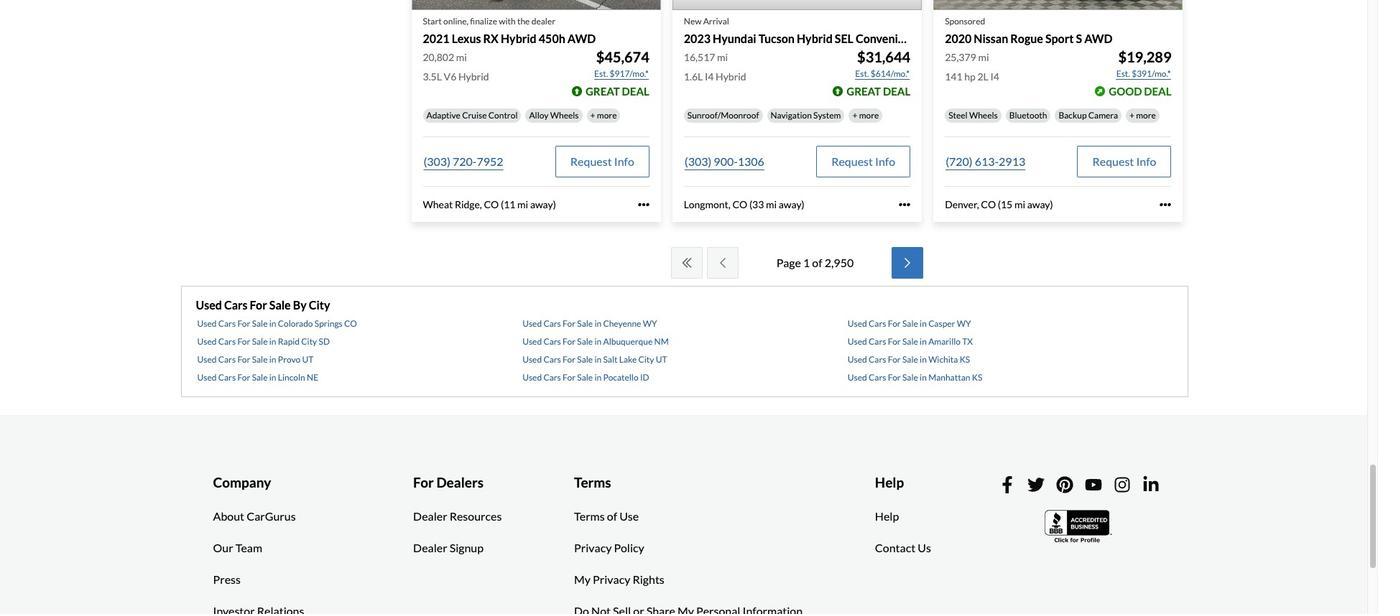 Task type: vqa. For each thing, say whether or not it's contained in the screenshot.
1
yes



Task type: locate. For each thing, give the bounding box(es) containing it.
hybrid inside start online, finalize with the dealer 2021 lexus rx hybrid 450h awd
[[501, 31, 537, 45]]

denver, co (15 mi away)
[[945, 198, 1053, 210]]

1 great from the left
[[586, 85, 620, 97]]

convenience
[[856, 31, 922, 45]]

ridge,
[[455, 198, 482, 210]]

1 horizontal spatial deal
[[883, 85, 910, 97]]

sale for colorado
[[252, 319, 268, 329]]

by
[[293, 298, 307, 312]]

wichita
[[928, 355, 958, 365]]

tucson
[[759, 31, 795, 45]]

0 horizontal spatial deal
[[622, 85, 649, 97]]

1 horizontal spatial great
[[847, 85, 881, 97]]

used up used cars for sale in wichita ks
[[848, 337, 867, 347]]

1 + from the left
[[590, 110, 595, 120]]

ellipsis h image left denver,
[[899, 199, 910, 210]]

2 horizontal spatial info
[[1136, 154, 1156, 168]]

chevron double left image
[[680, 257, 694, 269]]

colorado
[[278, 319, 313, 329]]

0 vertical spatial ks
[[960, 355, 970, 365]]

system
[[813, 110, 841, 120]]

3 request from the left
[[1092, 154, 1134, 168]]

2 great from the left
[[847, 85, 881, 97]]

0 horizontal spatial wheels
[[550, 110, 579, 120]]

request info button down camera
[[1077, 146, 1171, 177]]

hp
[[964, 70, 976, 82]]

more down good deal
[[1136, 110, 1156, 120]]

backup camera
[[1059, 110, 1118, 120]]

1 request info button from the left
[[555, 146, 649, 177]]

lexus
[[452, 31, 481, 45]]

$31,644 est. $614/mo.*
[[855, 48, 910, 79]]

awd
[[567, 31, 596, 45], [925, 31, 953, 45], [1084, 31, 1113, 45]]

used down used cars for sale in wichita ks
[[848, 373, 867, 383]]

est. up the good
[[1116, 68, 1130, 79]]

policy
[[614, 541, 644, 555]]

great down the est. $917/mo.* button
[[586, 85, 620, 97]]

0 horizontal spatial away)
[[530, 198, 556, 210]]

1 horizontal spatial great deal
[[847, 85, 910, 97]]

1 request info from the left
[[570, 154, 634, 168]]

1 more from the left
[[597, 110, 617, 120]]

used up used cars for sale in albuquerque nm
[[522, 319, 542, 329]]

sale down "used cars for sale in cheyenne wy" at the left bottom
[[577, 337, 593, 347]]

i4
[[705, 70, 714, 82], [990, 70, 999, 82]]

cars for used cars for sale in rapid city sd
[[218, 337, 236, 347]]

help link
[[864, 501, 910, 532]]

1 horizontal spatial more
[[859, 110, 879, 120]]

ellipsis h image left the longmont,
[[638, 199, 649, 210]]

chevron left image
[[715, 257, 730, 269]]

1 request from the left
[[570, 154, 612, 168]]

in left 'lincoln'
[[269, 373, 276, 383]]

gray 2021 lexus rx hybrid 450h awd suv / crossover all-wheel drive continuously variable transmission image
[[411, 0, 661, 10]]

privacy policy link
[[563, 532, 655, 564]]

1 vertical spatial help
[[875, 509, 899, 523]]

sale up used cars for sale in colorado springs co
[[269, 298, 291, 312]]

2 horizontal spatial request info button
[[1077, 146, 1171, 177]]

used cars for sale in provo ut link
[[197, 355, 313, 365]]

request info button down alloy wheels on the top left
[[555, 146, 649, 177]]

alloy
[[529, 110, 549, 120]]

more right system
[[859, 110, 879, 120]]

used cars for sale in albuquerque nm link
[[522, 337, 669, 347]]

my privacy rights
[[574, 573, 664, 586]]

2 request from the left
[[831, 154, 873, 168]]

2 wheels from the left
[[969, 110, 998, 120]]

for for salt
[[563, 355, 575, 365]]

0 horizontal spatial request info button
[[555, 146, 649, 177]]

0 horizontal spatial request info
[[570, 154, 634, 168]]

dealer signup
[[413, 541, 484, 555]]

0 horizontal spatial request
[[570, 154, 612, 168]]

0 horizontal spatial + more
[[590, 110, 617, 120]]

cars for used cars for sale in cheyenne wy
[[543, 319, 561, 329]]

2 horizontal spatial est.
[[1116, 68, 1130, 79]]

2 more from the left
[[859, 110, 879, 120]]

0 horizontal spatial of
[[607, 509, 617, 523]]

our team link
[[202, 532, 273, 564]]

est. for $31,644
[[855, 68, 869, 79]]

in up used cars for sale in manhattan ks link
[[920, 355, 927, 365]]

for up used cars for sale in albuquerque nm link
[[563, 319, 575, 329]]

2 + from the left
[[852, 110, 857, 120]]

for for casper
[[888, 319, 901, 329]]

0 vertical spatial terms
[[574, 475, 611, 491]]

contact us link
[[864, 532, 942, 564]]

sale
[[269, 298, 291, 312], [252, 319, 268, 329], [577, 319, 593, 329], [902, 319, 918, 329], [252, 337, 268, 347], [577, 337, 593, 347], [902, 337, 918, 347], [252, 355, 268, 365], [577, 355, 593, 365], [902, 355, 918, 365], [252, 373, 268, 383], [577, 373, 593, 383], [902, 373, 918, 383]]

used for used cars for sale by city
[[196, 298, 222, 312]]

sale for lincoln
[[252, 373, 268, 383]]

2023
[[684, 31, 711, 45]]

used cars for sale in amarillo tx link
[[848, 337, 973, 347]]

1 terms from the top
[[574, 475, 611, 491]]

wheels for steel wheels
[[969, 110, 998, 120]]

2 est. from the left
[[855, 68, 869, 79]]

used up used cars for sale in amarillo tx
[[848, 319, 867, 329]]

used for used cars for sale in colorado springs co
[[197, 319, 217, 329]]

help up help "link"
[[875, 475, 904, 491]]

dealer
[[413, 509, 447, 523], [413, 541, 447, 555]]

1 horizontal spatial wheels
[[969, 110, 998, 120]]

ut down nm in the bottom left of the page
[[656, 355, 667, 365]]

(720)
[[946, 154, 973, 168]]

cars down used cars for sale in amarillo tx
[[869, 355, 886, 365]]

2 deal from the left
[[883, 85, 910, 97]]

privacy inside privacy policy link
[[574, 541, 612, 555]]

2 wy from the left
[[957, 319, 971, 329]]

wy
[[643, 319, 657, 329], [957, 319, 971, 329]]

deal down $391/mo.*
[[1144, 85, 1171, 97]]

cars down used cars for sale in salt lake city ut
[[543, 373, 561, 383]]

help inside help "link"
[[875, 509, 899, 523]]

sale up the 'used cars for sale in pocatello id' link
[[577, 355, 593, 365]]

0 horizontal spatial wy
[[643, 319, 657, 329]]

cars for used cars for sale in wichita ks
[[869, 355, 886, 365]]

1 horizontal spatial info
[[875, 154, 895, 168]]

0 horizontal spatial i4
[[705, 70, 714, 82]]

dealer resources link
[[402, 501, 513, 532]]

dealer for dealer signup
[[413, 541, 447, 555]]

1 est. from the left
[[594, 68, 608, 79]]

hybrid inside 'new arrival 2023 hyundai tucson hybrid sel convenience awd'
[[797, 31, 833, 45]]

ks right manhattan
[[972, 373, 982, 383]]

of left use
[[607, 509, 617, 523]]

sale down used cars for sale in wichita ks
[[902, 373, 918, 383]]

2 great deal from the left
[[847, 85, 910, 97]]

2 horizontal spatial + more
[[1129, 110, 1156, 120]]

awd right 450h
[[567, 31, 596, 45]]

contact us
[[875, 541, 931, 555]]

2 horizontal spatial deal
[[1144, 85, 1171, 97]]

request down system
[[831, 154, 873, 168]]

2 horizontal spatial request
[[1092, 154, 1134, 168]]

for up used cars for sale in provo ut
[[237, 337, 250, 347]]

dealer up dealer signup
[[413, 509, 447, 523]]

help up contact
[[875, 509, 899, 523]]

cars up used cars for sale in albuquerque nm link
[[543, 319, 561, 329]]

about cargurus
[[213, 509, 296, 523]]

nissan
[[974, 31, 1008, 45]]

city right by
[[309, 298, 330, 312]]

2 horizontal spatial away)
[[1027, 198, 1053, 210]]

1 horizontal spatial ellipsis h image
[[899, 199, 910, 210]]

1 ut from the left
[[302, 355, 313, 365]]

(720) 613-2913
[[946, 154, 1025, 168]]

deal down $917/mo.*
[[622, 85, 649, 97]]

request info for $45,674
[[570, 154, 634, 168]]

0 vertical spatial dealer
[[413, 509, 447, 523]]

request down camera
[[1092, 154, 1134, 168]]

0 vertical spatial of
[[812, 256, 822, 270]]

used for used cars for sale in salt lake city ut
[[522, 355, 542, 365]]

in up 'used cars for sale in rapid city sd' link
[[269, 319, 276, 329]]

in for pocatello
[[594, 373, 601, 383]]

1 wheels from the left
[[550, 110, 579, 120]]

ellipsis h image for $45,674
[[638, 199, 649, 210]]

hybrid right v6
[[458, 70, 489, 82]]

info
[[614, 154, 634, 168], [875, 154, 895, 168], [1136, 154, 1156, 168]]

ks down tx
[[960, 355, 970, 365]]

us
[[918, 541, 931, 555]]

0 vertical spatial privacy
[[574, 541, 612, 555]]

(303) for $45,674
[[424, 154, 450, 168]]

2 ellipsis h image from the left
[[899, 199, 910, 210]]

more for $31,644
[[859, 110, 879, 120]]

2020
[[945, 31, 972, 45]]

awd up the 25,379
[[925, 31, 953, 45]]

in for casper
[[920, 319, 927, 329]]

(33
[[749, 198, 764, 210]]

in left provo
[[269, 355, 276, 365]]

hyundai
[[713, 31, 756, 45]]

with
[[499, 15, 516, 26]]

2 away) from the left
[[779, 198, 805, 210]]

deal down $614/mo.*
[[883, 85, 910, 97]]

2 i4 from the left
[[990, 70, 999, 82]]

1 vertical spatial terms
[[574, 509, 605, 523]]

in left rapid
[[269, 337, 276, 347]]

press link
[[202, 564, 251, 596]]

cars down "used cars for sale in wichita ks" link
[[869, 373, 886, 383]]

terms of use
[[574, 509, 639, 523]]

navigation system
[[771, 110, 841, 120]]

deal for $19,289
[[1144, 85, 1171, 97]]

privacy up my
[[574, 541, 612, 555]]

25,379
[[945, 51, 976, 63]]

2 request info button from the left
[[816, 146, 910, 177]]

awd right s
[[1084, 31, 1113, 45]]

hybrid inside 20,802 mi 3.5l v6 hybrid
[[458, 70, 489, 82]]

away) right (11
[[530, 198, 556, 210]]

i4 right 1.6l
[[705, 70, 714, 82]]

i4 inside 25,379 mi 141 hp 2l i4
[[990, 70, 999, 82]]

1 i4 from the left
[[705, 70, 714, 82]]

for up used cars for sale in colorado springs co
[[250, 298, 267, 312]]

16,517
[[684, 51, 715, 63]]

1 horizontal spatial est.
[[855, 68, 869, 79]]

1 great deal from the left
[[586, 85, 649, 97]]

cars for used cars for sale in manhattan ks
[[869, 373, 886, 383]]

hybrid down the
[[501, 31, 537, 45]]

2 request info from the left
[[831, 154, 895, 168]]

cars for used cars for sale in colorado springs co
[[218, 319, 236, 329]]

0 horizontal spatial great deal
[[586, 85, 649, 97]]

cars up used cars for sale in wichita ks
[[869, 337, 886, 347]]

1 ellipsis h image from the left
[[638, 199, 649, 210]]

used up used cars for sale in lincoln ne link at the left bottom of page
[[197, 355, 217, 365]]

1 horizontal spatial request info
[[831, 154, 895, 168]]

1 vertical spatial of
[[607, 509, 617, 523]]

1 horizontal spatial ut
[[656, 355, 667, 365]]

dealer inside "link"
[[413, 541, 447, 555]]

for for cheyenne
[[563, 319, 575, 329]]

$917/mo.*
[[610, 68, 649, 79]]

est. inside $45,674 est. $917/mo.*
[[594, 68, 608, 79]]

ks
[[960, 355, 970, 365], [972, 373, 982, 383]]

steel wheels
[[949, 110, 998, 120]]

my privacy rights link
[[563, 564, 675, 596]]

3 awd from the left
[[1084, 31, 1113, 45]]

request info
[[570, 154, 634, 168], [831, 154, 895, 168], [1092, 154, 1156, 168]]

for for colorado
[[237, 319, 250, 329]]

2 ut from the left
[[656, 355, 667, 365]]

i4 inside 16,517 mi 1.6l i4 hybrid
[[705, 70, 714, 82]]

1 dealer from the top
[[413, 509, 447, 523]]

est. down the $31,644
[[855, 68, 869, 79]]

click for the bbb business review of this auto listing service in cambridge ma image
[[1044, 509, 1113, 545]]

finalize
[[470, 15, 497, 26]]

terms
[[574, 475, 611, 491], [574, 509, 605, 523]]

1 info from the left
[[614, 154, 634, 168]]

cheyenne
[[603, 319, 641, 329]]

terms for terms
[[574, 475, 611, 491]]

arrival
[[703, 15, 729, 26]]

2 info from the left
[[875, 154, 895, 168]]

2 + more from the left
[[852, 110, 879, 120]]

wy for used cars for sale in casper wy
[[957, 319, 971, 329]]

ut
[[302, 355, 313, 365], [656, 355, 667, 365]]

1 horizontal spatial awd
[[925, 31, 953, 45]]

sale for salt
[[577, 355, 593, 365]]

request info button down system
[[816, 146, 910, 177]]

3 away) from the left
[[1027, 198, 1053, 210]]

1 horizontal spatial request
[[831, 154, 873, 168]]

est.
[[594, 68, 608, 79], [855, 68, 869, 79], [1116, 68, 1130, 79]]

1 horizontal spatial away)
[[779, 198, 805, 210]]

(303) left 900-
[[685, 154, 711, 168]]

ut up ne at bottom
[[302, 355, 313, 365]]

in for colorado
[[269, 319, 276, 329]]

+ more
[[590, 110, 617, 120], [852, 110, 879, 120], [1129, 110, 1156, 120]]

1 deal from the left
[[622, 85, 649, 97]]

est. inside $31,644 est. $614/mo.*
[[855, 68, 869, 79]]

2 awd from the left
[[925, 31, 953, 45]]

steel
[[949, 110, 968, 120]]

1 horizontal spatial i4
[[990, 70, 999, 82]]

cars up used cars for sale in colorado springs co
[[224, 298, 248, 312]]

1 horizontal spatial +
[[852, 110, 857, 120]]

cars for used cars for sale in casper wy
[[869, 319, 886, 329]]

cars down used cars for sale by city
[[218, 319, 236, 329]]

in down used cars for sale in salt lake city ut
[[594, 373, 601, 383]]

2 vertical spatial city
[[638, 355, 654, 365]]

mi down hyundai
[[717, 51, 728, 63]]

used down used cars for sale in provo ut
[[197, 373, 217, 383]]

1 horizontal spatial request info button
[[816, 146, 910, 177]]

mi up 2l
[[978, 51, 989, 63]]

city left the "sd"
[[301, 337, 317, 347]]

0 horizontal spatial ks
[[960, 355, 970, 365]]

1 wy from the left
[[643, 319, 657, 329]]

0 horizontal spatial more
[[597, 110, 617, 120]]

+ more for $31,644
[[852, 110, 879, 120]]

3 est. from the left
[[1116, 68, 1130, 79]]

for
[[250, 298, 267, 312], [237, 319, 250, 329], [563, 319, 575, 329], [888, 319, 901, 329], [237, 337, 250, 347], [563, 337, 575, 347], [888, 337, 901, 347], [237, 355, 250, 365], [563, 355, 575, 365], [888, 355, 901, 365], [237, 373, 250, 383], [563, 373, 575, 383], [888, 373, 901, 383], [413, 475, 434, 491]]

team
[[235, 541, 262, 555]]

sale for rapid
[[252, 337, 268, 347]]

1 horizontal spatial ks
[[972, 373, 982, 383]]

cars for used cars for sale in albuquerque nm
[[543, 337, 561, 347]]

0 horizontal spatial ut
[[302, 355, 313, 365]]

for up used cars for sale in rapid city sd
[[237, 319, 250, 329]]

2 (303) from the left
[[685, 154, 711, 168]]

ellipsis h image
[[638, 199, 649, 210], [899, 199, 910, 210]]

3 info from the left
[[1136, 154, 1156, 168]]

sale up used cars for sale in lincoln ne link at the left bottom of page
[[252, 355, 268, 365]]

sale down used cars for sale in casper wy "link"
[[902, 337, 918, 347]]

1 vertical spatial ks
[[972, 373, 982, 383]]

0 vertical spatial help
[[875, 475, 904, 491]]

cars down used cars for sale in cheyenne wy link
[[543, 337, 561, 347]]

sale up used cars for sale in amarillo tx 'link'
[[902, 319, 918, 329]]

used down used cars for sale in salt lake city ut link
[[522, 373, 542, 383]]

1 horizontal spatial wy
[[957, 319, 971, 329]]

(303) for $31,644
[[685, 154, 711, 168]]

+ for $31,644
[[852, 110, 857, 120]]

2 horizontal spatial request info
[[1092, 154, 1156, 168]]

(303) inside button
[[424, 154, 450, 168]]

help
[[875, 475, 904, 491], [875, 509, 899, 523]]

2 horizontal spatial more
[[1136, 110, 1156, 120]]

page 1 of 2,950
[[777, 256, 854, 270]]

in down "used cars for sale in wichita ks" link
[[920, 373, 927, 383]]

1 (303) from the left
[[424, 154, 450, 168]]

sel
[[835, 31, 853, 45]]

1 horizontal spatial + more
[[852, 110, 879, 120]]

for for provo
[[237, 355, 250, 365]]

3 deal from the left
[[1144, 85, 1171, 97]]

request info down camera
[[1092, 154, 1156, 168]]

+ for $45,674
[[590, 110, 595, 120]]

about cargurus link
[[202, 501, 307, 532]]

sale for pocatello
[[577, 373, 593, 383]]

great down est. $614/mo.* "button"
[[847, 85, 881, 97]]

hybrid
[[501, 31, 537, 45], [797, 31, 833, 45], [458, 70, 489, 82], [716, 70, 746, 82]]

$45,674 est. $917/mo.*
[[594, 48, 649, 79]]

manhattan
[[928, 373, 970, 383]]

request info for $31,644
[[831, 154, 895, 168]]

city up id
[[638, 355, 654, 365]]

used down used cars for sale by city
[[197, 319, 217, 329]]

2 horizontal spatial +
[[1129, 110, 1134, 120]]

used cars for sale in cheyenne wy
[[522, 319, 657, 329]]

wheels right steel
[[969, 110, 998, 120]]

1 horizontal spatial (303)
[[685, 154, 711, 168]]

sale down used cars for sale in salt lake city ut
[[577, 373, 593, 383]]

1 vertical spatial dealer
[[413, 541, 447, 555]]

awd inside start online, finalize with the dealer 2021 lexus rx hybrid 450h awd
[[567, 31, 596, 45]]

0 horizontal spatial est.
[[594, 68, 608, 79]]

for down "used cars for sale in cheyenne wy" at the left bottom
[[563, 337, 575, 347]]

more
[[597, 110, 617, 120], [859, 110, 879, 120], [1136, 110, 1156, 120]]

3 request info button from the left
[[1077, 146, 1171, 177]]

est. down $45,674
[[594, 68, 608, 79]]

backup
[[1059, 110, 1087, 120]]

1 awd from the left
[[567, 31, 596, 45]]

for down used cars for sale in wichita ks
[[888, 373, 901, 383]]

est. inside $19,289 est. $391/mo.*
[[1116, 68, 1130, 79]]

cars for used cars for sale in provo ut
[[218, 355, 236, 365]]

i4 right 2l
[[990, 70, 999, 82]]

of right the 1
[[812, 256, 822, 270]]

1 + more from the left
[[590, 110, 617, 120]]

info for $31,644
[[875, 154, 895, 168]]

(11
[[501, 198, 515, 210]]

awd inside the sponsored 2020 nissan rogue sport s awd
[[1084, 31, 1113, 45]]

(303) inside button
[[685, 154, 711, 168]]

used down used cars for sale in amarillo tx
[[848, 355, 867, 365]]

0 horizontal spatial info
[[614, 154, 634, 168]]

720-
[[453, 154, 477, 168]]

2 horizontal spatial awd
[[1084, 31, 1113, 45]]

0 horizontal spatial great
[[586, 85, 620, 97]]

in left casper
[[920, 319, 927, 329]]

0 horizontal spatial +
[[590, 110, 595, 120]]

3 request info from the left
[[1092, 154, 1156, 168]]

s
[[1076, 31, 1082, 45]]

mi down lexus
[[456, 51, 467, 63]]

2 help from the top
[[875, 509, 899, 523]]

away) right (15
[[1027, 198, 1053, 210]]

start
[[423, 15, 442, 26]]

1 vertical spatial privacy
[[593, 573, 630, 586]]

$19,289 est. $391/mo.*
[[1116, 48, 1171, 79]]

sale down used cars for sale in provo ut
[[252, 373, 268, 383]]

deal for $45,674
[[622, 85, 649, 97]]

used up used cars for sale in provo ut 'link'
[[197, 337, 217, 347]]

vehicle photo unavailable image
[[672, 0, 922, 10]]

(303) 720-7952
[[424, 154, 503, 168]]

1 horizontal spatial of
[[812, 256, 822, 270]]

for for wichita
[[888, 355, 901, 365]]

used down used cars for sale in cheyenne wy link
[[522, 337, 542, 347]]

sale up 'used cars for sale in rapid city sd' link
[[252, 319, 268, 329]]

0 horizontal spatial (303)
[[424, 154, 450, 168]]

more down the est. $917/mo.* button
[[597, 110, 617, 120]]

used for used cars for sale in rapid city sd
[[197, 337, 217, 347]]

0 horizontal spatial ellipsis h image
[[638, 199, 649, 210]]

3.5l
[[423, 70, 442, 82]]

our team
[[213, 541, 262, 555]]

2 dealer from the top
[[413, 541, 447, 555]]

2 terms from the top
[[574, 509, 605, 523]]

sale up used cars for sale in provo ut
[[252, 337, 268, 347]]

in for rapid
[[269, 337, 276, 347]]

terms for terms of use
[[574, 509, 605, 523]]

in up used cars for sale in albuquerque nm
[[594, 319, 601, 329]]

+ right system
[[852, 110, 857, 120]]

for up used cars for sale in amarillo tx
[[888, 319, 901, 329]]

city
[[309, 298, 330, 312], [301, 337, 317, 347], [638, 355, 654, 365]]

0 horizontal spatial awd
[[567, 31, 596, 45]]

in left salt
[[594, 355, 601, 365]]

cars for used cars for sale in lincoln ne
[[218, 373, 236, 383]]

for up used cars for sale in wichita ks
[[888, 337, 901, 347]]

request info button for $31,644
[[816, 146, 910, 177]]

request info button for $19,289
[[1077, 146, 1171, 177]]



Task type: describe. For each thing, give the bounding box(es) containing it.
for for rapid
[[237, 337, 250, 347]]

mi right (33
[[766, 198, 777, 210]]

hybrid inside 16,517 mi 1.6l i4 hybrid
[[716, 70, 746, 82]]

20,802 mi 3.5l v6 hybrid
[[423, 51, 489, 82]]

rights
[[633, 573, 664, 586]]

(303) 900-1306
[[685, 154, 764, 168]]

used cars for sale in albuquerque nm
[[522, 337, 669, 347]]

contact
[[875, 541, 915, 555]]

request for $31,644
[[831, 154, 873, 168]]

great for $31,644
[[847, 85, 881, 97]]

new
[[684, 15, 702, 26]]

about
[[213, 509, 244, 523]]

in for albuquerque
[[594, 337, 601, 347]]

my
[[574, 573, 591, 586]]

used cars for sale in wichita ks link
[[848, 355, 970, 365]]

for for lincoln
[[237, 373, 250, 383]]

albuquerque
[[603, 337, 653, 347]]

request for $45,674
[[570, 154, 612, 168]]

lake
[[619, 355, 637, 365]]

alloy wheels
[[529, 110, 579, 120]]

1306
[[738, 154, 764, 168]]

3 more from the left
[[1136, 110, 1156, 120]]

sd
[[319, 337, 330, 347]]

in for provo
[[269, 355, 276, 365]]

our
[[213, 541, 233, 555]]

salt
[[603, 355, 618, 365]]

dealer
[[531, 15, 555, 26]]

new arrival 2023 hyundai tucson hybrid sel convenience awd
[[684, 15, 953, 45]]

gray 2020 nissan rogue sport s awd suv / crossover all-wheel drive automatic image
[[933, 0, 1183, 10]]

nm
[[654, 337, 669, 347]]

used cars for sale in wichita ks
[[848, 355, 970, 365]]

(720) 613-2913 button
[[945, 146, 1026, 177]]

great deal for $31,644
[[847, 85, 910, 97]]

longmont, co (33 mi away)
[[684, 198, 805, 210]]

sale for amarillo
[[902, 337, 918, 347]]

(303) 900-1306 button
[[684, 146, 765, 177]]

pocatello
[[603, 373, 638, 383]]

mi right (11
[[517, 198, 528, 210]]

in for cheyenne
[[594, 319, 601, 329]]

for dealers
[[413, 475, 484, 491]]

start online, finalize with the dealer 2021 lexus rx hybrid 450h awd
[[423, 15, 596, 45]]

$31,644
[[857, 48, 910, 65]]

3 + more from the left
[[1129, 110, 1156, 120]]

press
[[213, 573, 241, 586]]

chevron right image
[[900, 257, 915, 269]]

privacy inside my privacy rights 'link'
[[593, 573, 630, 586]]

used cars for sale in amarillo tx
[[848, 337, 973, 347]]

used for used cars for sale in lincoln ne
[[197, 373, 217, 383]]

info for $19,289
[[1136, 154, 1156, 168]]

great for $45,674
[[586, 85, 620, 97]]

cars for used cars for sale in amarillo tx
[[869, 337, 886, 347]]

good
[[1109, 85, 1142, 97]]

cars for used cars for sale by city
[[224, 298, 248, 312]]

used for used cars for sale in manhattan ks
[[848, 373, 867, 383]]

3 + from the left
[[1129, 110, 1134, 120]]

v6
[[444, 70, 456, 82]]

co left (33
[[732, 198, 747, 210]]

sport
[[1045, 31, 1074, 45]]

cargurus
[[247, 509, 296, 523]]

great deal for $45,674
[[586, 85, 649, 97]]

cruise
[[462, 110, 487, 120]]

for for pocatello
[[563, 373, 575, 383]]

used for used cars for sale in wichita ks
[[848, 355, 867, 365]]

request info button for $45,674
[[555, 146, 649, 177]]

deal for $31,644
[[883, 85, 910, 97]]

1.6l
[[684, 70, 703, 82]]

dealer signup link
[[402, 532, 494, 564]]

ellipsis h image
[[1160, 199, 1171, 210]]

mi inside 20,802 mi 3.5l v6 hybrid
[[456, 51, 467, 63]]

$19,289
[[1118, 48, 1171, 65]]

co left (15
[[981, 198, 996, 210]]

in for salt
[[594, 355, 601, 365]]

mi right (15
[[1014, 198, 1025, 210]]

cars for used cars for sale in salt lake city ut
[[543, 355, 561, 365]]

mi inside 25,379 mi 141 hp 2l i4
[[978, 51, 989, 63]]

lincoln
[[278, 373, 305, 383]]

co left (11
[[484, 198, 499, 210]]

sale for city
[[269, 298, 291, 312]]

awd inside 'new arrival 2023 hyundai tucson hybrid sel convenience awd'
[[925, 31, 953, 45]]

450h
[[539, 31, 565, 45]]

rx
[[483, 31, 499, 45]]

est. for $19,289
[[1116, 68, 1130, 79]]

away) for $19,289
[[1027, 198, 1053, 210]]

camera
[[1088, 110, 1118, 120]]

wheels for alloy wheels
[[550, 110, 579, 120]]

ellipsis h image for $31,644
[[899, 199, 910, 210]]

2,950
[[825, 256, 854, 270]]

used cars for sale in colorado springs co link
[[197, 319, 357, 329]]

the
[[517, 15, 530, 26]]

sale for casper
[[902, 319, 918, 329]]

navigation
[[771, 110, 812, 120]]

more for $45,674
[[597, 110, 617, 120]]

ks for used cars for sale in manhattan ks
[[972, 373, 982, 383]]

in for amarillo
[[920, 337, 927, 347]]

request info for $19,289
[[1092, 154, 1156, 168]]

1 help from the top
[[875, 475, 904, 491]]

for left dealers
[[413, 475, 434, 491]]

used for used cars for sale in casper wy
[[848, 319, 867, 329]]

control
[[488, 110, 518, 120]]

16,517 mi 1.6l i4 hybrid
[[684, 51, 746, 82]]

in for lincoln
[[269, 373, 276, 383]]

for for manhattan
[[888, 373, 901, 383]]

1 vertical spatial city
[[301, 337, 317, 347]]

amarillo
[[928, 337, 961, 347]]

casper
[[928, 319, 955, 329]]

used for used cars for sale in provo ut
[[197, 355, 217, 365]]

wheat ridge, co (11 mi away)
[[423, 198, 556, 210]]

in for wichita
[[920, 355, 927, 365]]

used cars for sale in manhattan ks
[[848, 373, 982, 383]]

in for manhattan
[[920, 373, 927, 383]]

for for amarillo
[[888, 337, 901, 347]]

for for albuquerque
[[563, 337, 575, 347]]

1 away) from the left
[[530, 198, 556, 210]]

id
[[640, 373, 649, 383]]

longmont,
[[684, 198, 731, 210]]

$45,674
[[596, 48, 649, 65]]

used for used cars for sale in cheyenne wy
[[522, 319, 542, 329]]

used cars for sale in manhattan ks link
[[848, 373, 982, 383]]

ks for used cars for sale in wichita ks
[[960, 355, 970, 365]]

used for used cars for sale in albuquerque nm
[[522, 337, 542, 347]]

(15
[[998, 198, 1013, 210]]

denver,
[[945, 198, 979, 210]]

rogue
[[1010, 31, 1043, 45]]

terms of use link
[[563, 501, 650, 532]]

$614/mo.*
[[871, 68, 910, 79]]

used cars for sale in salt lake city ut link
[[522, 355, 667, 365]]

company
[[213, 475, 271, 491]]

7952
[[477, 154, 503, 168]]

sale for provo
[[252, 355, 268, 365]]

cars for used cars for sale in pocatello id
[[543, 373, 561, 383]]

used for used cars for sale in pocatello id
[[522, 373, 542, 383]]

est. for $45,674
[[594, 68, 608, 79]]

away) for $31,644
[[779, 198, 805, 210]]

used cars for sale in pocatello id
[[522, 373, 649, 383]]

sale for albuquerque
[[577, 337, 593, 347]]

est. $614/mo.* button
[[855, 67, 910, 81]]

$391/mo.*
[[1132, 68, 1171, 79]]

0 vertical spatial city
[[309, 298, 330, 312]]

for for city
[[250, 298, 267, 312]]

+ more for $45,674
[[590, 110, 617, 120]]

co right springs
[[344, 319, 357, 329]]

signup
[[450, 541, 484, 555]]

mi inside 16,517 mi 1.6l i4 hybrid
[[717, 51, 728, 63]]

bluetooth
[[1009, 110, 1047, 120]]

used cars for sale in pocatello id link
[[522, 373, 649, 383]]

sunroof/moonroof
[[687, 110, 759, 120]]

sale for manhattan
[[902, 373, 918, 383]]

est. $917/mo.* button
[[593, 67, 649, 81]]

used for used cars for sale in amarillo tx
[[848, 337, 867, 347]]

sale for wichita
[[902, 355, 918, 365]]

25,379 mi 141 hp 2l i4
[[945, 51, 999, 82]]

sale for cheyenne
[[577, 319, 593, 329]]

wy for used cars for sale in cheyenne wy
[[643, 319, 657, 329]]

900-
[[714, 154, 738, 168]]

dealer for dealer resources
[[413, 509, 447, 523]]

request for $19,289
[[1092, 154, 1134, 168]]

resources
[[450, 509, 502, 523]]

springs
[[315, 319, 343, 329]]

used cars for sale in rapid city sd link
[[197, 337, 330, 347]]

info for $45,674
[[614, 154, 634, 168]]



